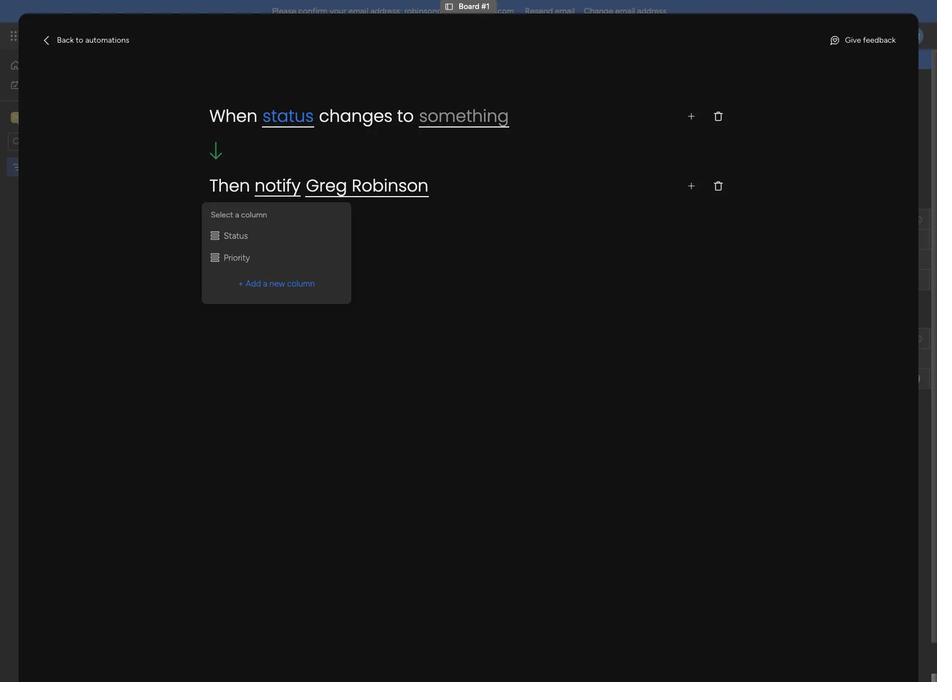 Task type: describe. For each thing, give the bounding box(es) containing it.
resend email link
[[525, 6, 575, 16]]

monday work management
[[50, 29, 175, 42]]

help image
[[867, 30, 878, 42]]

1 vertical spatial project
[[213, 235, 238, 245]]

work
[[91, 29, 111, 42]]

project 3
[[213, 235, 244, 245]]

table button
[[234, 121, 269, 139]]

back to automations
[[57, 36, 129, 45]]

board #1
[[459, 2, 490, 11]]

create automation button
[[210, 225, 303, 248]]

status
[[224, 231, 248, 241]]

notify
[[255, 174, 301, 198]]

keep
[[389, 105, 406, 114]]

robinson
[[352, 174, 429, 198]]

v2 status outline image for priority
[[211, 253, 219, 263]]

priority
[[224, 253, 250, 263]]

main table
[[188, 125, 225, 134]]

where
[[437, 105, 459, 114]]

something
[[419, 104, 509, 128]]

workspace image
[[11, 111, 22, 123]]

any
[[202, 105, 215, 114]]

and
[[374, 105, 387, 114]]

greg
[[306, 174, 347, 198]]

stands.
[[506, 105, 531, 114]]

then
[[210, 174, 250, 198]]

1 email from the left
[[349, 6, 369, 16]]

status
[[263, 104, 314, 128]]

main table button
[[170, 121, 234, 139]]

greg robinson image
[[906, 27, 924, 45]]

changes
[[319, 104, 393, 128]]

1 horizontal spatial a
[[263, 279, 267, 289]]

v2 status outline image for status
[[211, 231, 219, 241]]

feedback
[[863, 36, 896, 45]]

project
[[479, 105, 504, 114]]

set
[[328, 105, 339, 114]]

back
[[57, 36, 74, 45]]

select
[[211, 210, 233, 220]]

my work image
[[10, 80, 20, 90]]

calendar button
[[269, 121, 317, 139]]

new project
[[175, 155, 219, 164]]

automations
[[85, 36, 129, 45]]

0 vertical spatial a
[[235, 210, 239, 220]]

calendar
[[277, 125, 309, 134]]

change
[[584, 6, 614, 16]]

when status changes
[[210, 104, 393, 128]]

your inside button
[[461, 105, 477, 114]]

monday
[[50, 29, 89, 42]]

To-do field
[[191, 191, 228, 205]]

group
[[218, 310, 250, 324]]

type
[[216, 105, 233, 114]]

resend email
[[525, 6, 575, 16]]

assign
[[273, 105, 296, 114]]

1 column information image from the top
[[914, 215, 923, 224]]

address:
[[371, 6, 402, 16]]

2 of from the left
[[428, 105, 435, 114]]

select a column
[[211, 210, 267, 220]]



Task type: locate. For each thing, give the bounding box(es) containing it.
project down main table button
[[193, 155, 219, 164]]

manage
[[172, 105, 200, 114]]

0 vertical spatial project
[[193, 155, 219, 164]]

give feedback button
[[825, 32, 901, 50]]

create
[[219, 231, 246, 242]]

your right confirm
[[330, 6, 347, 16]]

project
[[193, 155, 219, 164], [213, 235, 238, 245]]

0 vertical spatial column
[[241, 210, 267, 220]]

timelines
[[341, 105, 372, 114]]

m button
[[8, 108, 112, 127]]

new
[[270, 279, 285, 289]]

1 vertical spatial column
[[287, 279, 315, 289]]

a
[[235, 210, 239, 220], [263, 279, 267, 289]]

manage any type of project. assign owners, set timelines and keep track of where your project stands.
[[172, 105, 531, 114]]

track
[[408, 105, 426, 114]]

v2 status outline image left priority
[[211, 253, 219, 263]]

column up "create automation"
[[241, 210, 267, 220]]

1 vertical spatial to
[[397, 104, 414, 128]]

project left 3
[[213, 235, 238, 245]]

0 vertical spatial to
[[76, 36, 83, 45]]

manage any type of project. assign owners, set timelines and keep track of where your project stands. button
[[170, 103, 548, 116]]

1 v2 status outline image from the top
[[211, 231, 219, 241]]

v2 status outline image left status
[[211, 231, 219, 241]]

please
[[272, 6, 296, 16]]

to inside button
[[76, 36, 83, 45]]

0 horizontal spatial your
[[330, 6, 347, 16]]

2 email from the left
[[555, 6, 575, 16]]

0 horizontal spatial of
[[234, 105, 242, 114]]

1 vertical spatial v2 status outline image
[[211, 253, 219, 263]]

1 horizontal spatial column
[[287, 279, 315, 289]]

2 column information image from the top
[[914, 334, 923, 343]]

1 horizontal spatial to
[[397, 104, 414, 128]]

v2 status outline image
[[211, 231, 219, 241], [211, 253, 219, 263]]

main
[[188, 125, 205, 134]]

2 table from the left
[[242, 125, 261, 134]]

column
[[241, 210, 267, 220], [287, 279, 315, 289]]

select product image
[[10, 30, 21, 42]]

do
[[212, 191, 225, 205]]

project.
[[244, 105, 271, 114]]

option
[[0, 157, 143, 159]]

0 horizontal spatial a
[[235, 210, 239, 220]]

give feedback
[[845, 36, 896, 45]]

management
[[113, 29, 175, 42]]

column information image
[[914, 215, 923, 224], [914, 334, 923, 343]]

to right and
[[397, 104, 414, 128]]

greg robinson
[[306, 174, 429, 198]]

new project button
[[170, 151, 223, 169]]

2 v2 status outline image from the top
[[211, 253, 219, 263]]

table down project.
[[242, 125, 261, 134]]

new
[[175, 155, 191, 164], [193, 310, 216, 324]]

0 vertical spatial v2 status outline image
[[211, 231, 219, 241]]

0 horizontal spatial email
[[349, 6, 369, 16]]

3
[[240, 235, 244, 245]]

3 email from the left
[[616, 6, 635, 16]]

email for resend email
[[555, 6, 575, 16]]

back to automations button
[[37, 32, 134, 50]]

1 vertical spatial column information image
[[914, 334, 923, 343]]

then notify
[[210, 174, 301, 198]]

0 vertical spatial new
[[175, 155, 191, 164]]

to
[[76, 36, 83, 45], [397, 104, 414, 128]]

robinsongreg175@gmail.com
[[404, 6, 514, 16]]

0 horizontal spatial table
[[207, 125, 225, 134]]

address
[[638, 6, 667, 16]]

new down the main
[[175, 155, 191, 164]]

email right change on the right of the page
[[616, 6, 635, 16]]

please confirm your email address: robinsongreg175@gmail.com
[[272, 6, 514, 16]]

create automation
[[219, 231, 294, 242]]

to something
[[397, 104, 509, 128]]

0 horizontal spatial new
[[175, 155, 191, 164]]

#1
[[482, 2, 490, 11]]

new group
[[193, 310, 250, 324]]

of right track
[[428, 105, 435, 114]]

new left group
[[193, 310, 216, 324]]

table right the main
[[207, 125, 225, 134]]

1 vertical spatial your
[[461, 105, 477, 114]]

1 table from the left
[[207, 125, 225, 134]]

0 horizontal spatial to
[[76, 36, 83, 45]]

new for new project
[[175, 155, 191, 164]]

give
[[845, 36, 862, 45]]

to right "back"
[[76, 36, 83, 45]]

your right where
[[461, 105, 477, 114]]

confirm
[[298, 6, 328, 16]]

0 vertical spatial your
[[330, 6, 347, 16]]

resend
[[525, 6, 553, 16]]

change email address link
[[584, 6, 667, 16]]

m
[[13, 112, 20, 122]]

1 horizontal spatial your
[[461, 105, 477, 114]]

table
[[207, 125, 225, 134], [242, 125, 261, 134]]

1 horizontal spatial table
[[242, 125, 261, 134]]

automation
[[248, 231, 294, 242]]

0 horizontal spatial column
[[241, 210, 267, 220]]

0 vertical spatial column information image
[[914, 215, 923, 224]]

search everything image
[[842, 30, 853, 42]]

1 of from the left
[[234, 105, 242, 114]]

+
[[238, 279, 244, 289]]

a right the add
[[263, 279, 267, 289]]

project inside button
[[193, 155, 219, 164]]

list box
[[0, 155, 143, 328]]

1 vertical spatial a
[[263, 279, 267, 289]]

when
[[210, 104, 258, 128]]

owners,
[[298, 105, 326, 114]]

of right type
[[234, 105, 242, 114]]

2 horizontal spatial email
[[616, 6, 635, 16]]

to-
[[193, 191, 212, 205]]

change email address
[[584, 6, 667, 16]]

email left address:
[[349, 6, 369, 16]]

new inside button
[[175, 155, 191, 164]]

+ add a new column
[[238, 279, 315, 289]]

email right resend
[[555, 6, 575, 16]]

new for new group
[[193, 310, 216, 324]]

to-do
[[193, 191, 225, 205]]

column right new
[[287, 279, 315, 289]]

add
[[246, 279, 261, 289]]

1 horizontal spatial of
[[428, 105, 435, 114]]

a right "select"
[[235, 210, 239, 220]]

email
[[349, 6, 369, 16], [555, 6, 575, 16], [616, 6, 635, 16]]

home image
[[10, 60, 21, 71]]

1 horizontal spatial new
[[193, 310, 216, 324]]

1 vertical spatial new
[[193, 310, 216, 324]]

email for change email address
[[616, 6, 635, 16]]

give feedback link
[[825, 32, 901, 50]]

board
[[459, 2, 480, 11]]

of
[[234, 105, 242, 114], [428, 105, 435, 114]]

your
[[330, 6, 347, 16], [461, 105, 477, 114]]

1 horizontal spatial email
[[555, 6, 575, 16]]



Task type: vqa. For each thing, say whether or not it's contained in the screenshot.
rightmost a
yes



